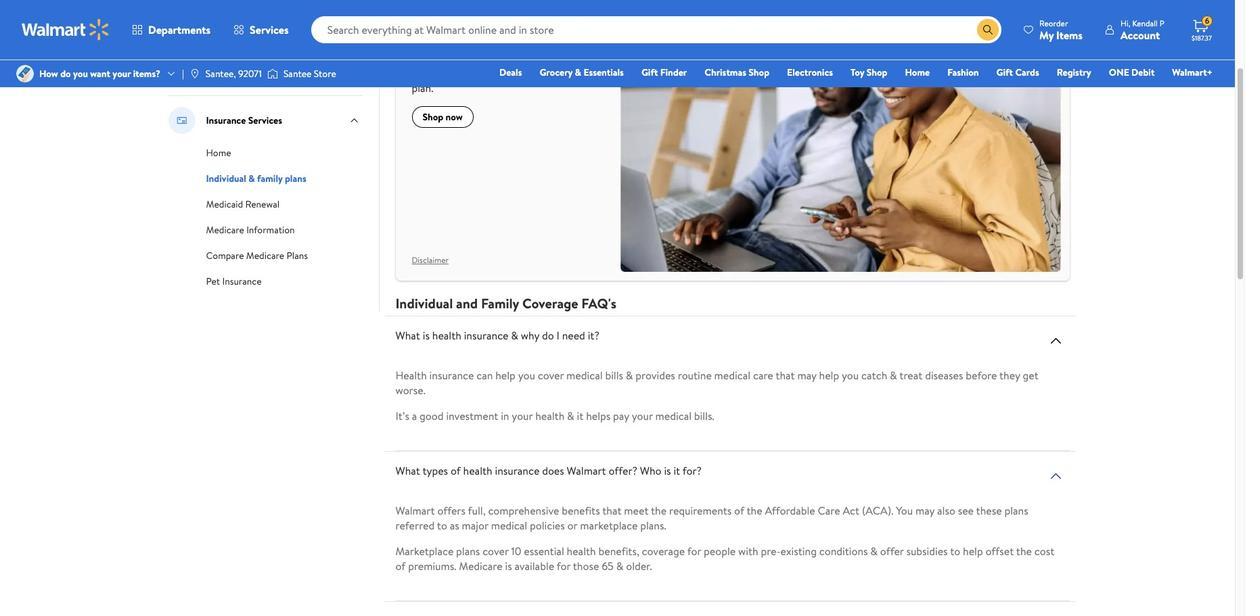 Task type: describe. For each thing, give the bounding box(es) containing it.
individual & family plans link
[[206, 171, 306, 185]]

departments
[[148, 22, 211, 37]]

hi, kendall p account
[[1121, 17, 1165, 42]]

pet insurance link
[[206, 273, 262, 288]]

(aca).
[[862, 504, 894, 519]]

types
[[423, 464, 448, 479]]

see
[[958, 504, 974, 519]]

1 vertical spatial home
[[206, 146, 231, 160]]

older.
[[626, 559, 652, 574]]

medicaid
[[206, 198, 243, 211]]

kendall
[[1133, 17, 1158, 29]]

health inside health insurance can help you cover medical bills & provides routine medical care that may help you catch & treat diseases before they get worse.
[[396, 368, 427, 383]]

one debit
[[1109, 66, 1155, 79]]

& left treat
[[890, 368, 897, 383]]

they
[[1000, 368, 1020, 383]]

& left helps
[[567, 409, 575, 424]]

0 horizontal spatial help
[[496, 368, 516, 383]]

compare medicare plans link
[[206, 248, 308, 263]]

treat
[[900, 368, 923, 383]]

walmart image
[[22, 19, 110, 41]]

plans
[[287, 249, 308, 263]]

walmart+
[[1173, 66, 1213, 79]]

comprehensive
[[488, 504, 559, 519]]

grocery
[[540, 66, 573, 79]]

also
[[937, 504, 956, 519]]

as
[[450, 519, 459, 534]]

premiums.
[[408, 559, 457, 574]]

0 vertical spatial it
[[577, 409, 584, 424]]

coverage
[[522, 295, 578, 313]]

it's
[[396, 409, 409, 424]]

marketplace plans cover 10 essential health benefits, coverage for people with pre-existing conditions & offer subsidies to help offset the cost of premiums. medicare is available for those 65 & older.
[[396, 544, 1055, 574]]

bills
[[605, 368, 623, 383]]

gift finder
[[642, 66, 687, 79]]

fashion link
[[942, 65, 985, 80]]

meet
[[624, 504, 649, 519]]

insurance services
[[206, 114, 282, 127]]

conditions
[[820, 544, 868, 559]]

pet
[[206, 275, 220, 288]]

plans up information
[[285, 172, 306, 185]]

what types of health insurance does walmart offer? who is it for? image
[[1048, 469, 1064, 485]]

christmas
[[705, 66, 747, 79]]

to inside walmart offers full, comprehensive benefits that meet the requirements of the affordable care act (aca). you may also see these plans referred to as major medical policies or marketplace plans.
[[437, 519, 447, 534]]

how
[[39, 67, 58, 81]]

|
[[182, 67, 184, 81]]

0 horizontal spatial medicare
[[206, 223, 244, 237]]

offer
[[881, 544, 904, 559]]

0 vertical spatial is
[[423, 329, 430, 343]]

one debit link
[[1103, 65, 1161, 80]]

walmart+ link
[[1166, 65, 1219, 80]]

1 horizontal spatial home
[[905, 66, 930, 79]]

what for what types of health insurance does walmart offer? who is it for?
[[396, 464, 420, 479]]

act inside walmart offers full, comprehensive benefits that meet the requirements of the affordable care act (aca). you may also see these plans referred to as major medical policies or marketplace plans.
[[843, 504, 860, 519]]

faq's
[[582, 295, 617, 313]]

toy shop link
[[845, 65, 894, 80]]

is inside marketplace plans cover 10 essential health benefits, coverage for people with pre-existing conditions & offer subsidies to help offset the cost of premiums. medicare is available for those 65 & older.
[[505, 559, 512, 574]]

10
[[511, 544, 521, 559]]

6 $187.37
[[1192, 15, 1212, 43]]

walmart for offers
[[396, 504, 435, 519]]

that inside walmart offers full, comprehensive benefits that meet the requirements of the affordable care act (aca). you may also see these plans referred to as major medical policies or marketplace plans.
[[603, 504, 622, 519]]

1 horizontal spatial your
[[512, 409, 533, 424]]

care inside individual & family plans find an affordable care act (aca) plan.
[[501, 66, 524, 81]]

(aca)
[[545, 66, 575, 81]]

& left offer
[[871, 544, 878, 559]]

plan.
[[412, 81, 433, 95]]

does
[[542, 464, 564, 479]]

walmart health image
[[168, 58, 195, 85]]

1 vertical spatial walmart
[[567, 464, 606, 479]]

benefits
[[562, 504, 600, 519]]

toy
[[851, 66, 865, 79]]

health up the 'full,'
[[463, 464, 493, 479]]

health right in
[[536, 409, 565, 424]]

individual & family plans find an affordable care act (aca) plan.
[[412, 39, 584, 95]]

in
[[501, 409, 509, 424]]

plans inside individual & family plans find an affordable care act (aca) plan.
[[547, 39, 584, 62]]

0 vertical spatial insurance
[[206, 114, 246, 127]]

disclaimer
[[412, 255, 449, 266]]

1 vertical spatial do
[[542, 329, 554, 343]]

catch
[[862, 368, 888, 383]]

that inside health insurance can help you cover medical bills & provides routine medical care that may help you catch & treat diseases before they get worse.
[[776, 368, 795, 383]]

my
[[1040, 27, 1054, 42]]

& right 65
[[616, 559, 624, 574]]

0 horizontal spatial do
[[60, 67, 71, 81]]

medicare inside 'link'
[[246, 249, 284, 263]]

pre-
[[761, 544, 781, 559]]

walmart health
[[206, 64, 271, 78]]

1 horizontal spatial help
[[819, 368, 839, 383]]

pet insurance
[[206, 275, 262, 288]]

shop for toy shop
[[867, 66, 888, 79]]

items
[[1057, 27, 1083, 42]]

those
[[573, 559, 599, 574]]

finder
[[660, 66, 687, 79]]

medicare information
[[206, 223, 295, 237]]

care inside walmart offers full, comprehensive benefits that meet the requirements of the affordable care act (aca). you may also see these plans referred to as major medical policies or marketplace plans.
[[818, 504, 840, 519]]

Search search field
[[311, 16, 1002, 43]]

gift cards link
[[991, 65, 1046, 80]]

& inside individual & family plans find an affordable care act (aca) plan.
[[485, 39, 496, 62]]

individual for individual and family coverage faq's
[[396, 295, 453, 313]]

0 horizontal spatial you
[[73, 67, 88, 81]]

full,
[[468, 504, 486, 519]]

helps
[[586, 409, 611, 424]]

medical inside walmart offers full, comprehensive benefits that meet the requirements of the affordable care act (aca). you may also see these plans referred to as major medical policies or marketplace plans.
[[491, 519, 527, 534]]

& right bills at the bottom
[[626, 368, 633, 383]]

cost
[[1035, 544, 1055, 559]]

of inside walmart offers full, comprehensive benefits that meet the requirements of the affordable care act (aca). you may also see these plans referred to as major medical policies or marketplace plans.
[[734, 504, 744, 519]]

0 horizontal spatial your
[[113, 67, 131, 81]]

1 horizontal spatial the
[[747, 504, 763, 519]]

medical left bills at the bottom
[[567, 368, 603, 383]]

shop for christmas shop
[[749, 66, 770, 79]]

who
[[640, 464, 662, 479]]

what is health insurance & why do i need it?
[[396, 329, 600, 343]]

i
[[557, 329, 560, 343]]

individual and family coverage faq's
[[396, 295, 617, 313]]

it?
[[588, 329, 600, 343]]

an
[[435, 66, 446, 81]]

vision center
[[206, 15, 262, 28]]

medicaid renewal
[[206, 198, 280, 211]]

family
[[481, 295, 519, 313]]

plans inside walmart offers full, comprehensive benefits that meet the requirements of the affordable care act (aca). you may also see these plans referred to as major medical policies or marketplace plans.
[[1005, 504, 1029, 519]]

gift for gift cards
[[997, 66, 1013, 79]]

worse.
[[396, 383, 426, 398]]

people
[[704, 544, 736, 559]]

2 horizontal spatial your
[[632, 409, 653, 424]]

services inside dropdown button
[[250, 22, 289, 37]]

Walmart Site-Wide search field
[[311, 16, 1002, 43]]

0 horizontal spatial shop
[[423, 110, 444, 124]]

cover inside health insurance can help you cover medical bills & provides routine medical care that may help you catch & treat diseases before they get worse.
[[538, 368, 564, 383]]

now
[[446, 110, 463, 124]]



Task type: vqa. For each thing, say whether or not it's contained in the screenshot.
'Care' to the left
yes



Task type: locate. For each thing, give the bounding box(es) containing it.
medicare information link
[[206, 222, 295, 237]]

information
[[246, 223, 295, 237]]

0 horizontal spatial affordable
[[448, 66, 499, 81]]

cover left 10
[[483, 544, 509, 559]]

0 vertical spatial home
[[905, 66, 930, 79]]

2 vertical spatial of
[[396, 559, 406, 574]]

santee
[[284, 67, 312, 81]]

gift finder link
[[636, 65, 693, 80]]

1 vertical spatial of
[[734, 504, 744, 519]]

the left cost
[[1017, 544, 1032, 559]]

or
[[568, 519, 578, 534]]

1 horizontal spatial do
[[542, 329, 554, 343]]

affordable up existing
[[765, 504, 815, 519]]

reorder
[[1040, 17, 1068, 29]]

1 horizontal spatial family
[[500, 39, 543, 62]]

your right in
[[512, 409, 533, 424]]

what types of health insurance does walmart offer? who is it for?
[[396, 464, 702, 479]]

0 horizontal spatial care
[[501, 66, 524, 81]]

insurance inside health insurance can help you cover medical bills & provides routine medical care that may help you catch & treat diseases before they get worse.
[[430, 368, 474, 383]]

help
[[496, 368, 516, 383], [819, 368, 839, 383], [963, 544, 983, 559]]

marketplace
[[580, 519, 638, 534]]

before
[[966, 368, 997, 383]]

2 vertical spatial walmart
[[396, 504, 435, 519]]

departments button
[[120, 14, 222, 46]]

plans right these
[[1005, 504, 1029, 519]]

0 vertical spatial services
[[250, 22, 289, 37]]

is right who
[[664, 464, 671, 479]]

the inside marketplace plans cover 10 essential health benefits, coverage for people with pre-existing conditions & offer subsidies to help offset the cost of premiums. medicare is available for those 65 & older.
[[1017, 544, 1032, 559]]

help left catch
[[819, 368, 839, 383]]

you
[[896, 504, 913, 519]]

2 vertical spatial insurance
[[495, 464, 540, 479]]

plans down the major
[[456, 544, 480, 559]]

1 horizontal spatial is
[[505, 559, 512, 574]]

1 horizontal spatial for
[[687, 544, 701, 559]]

you left the want
[[73, 67, 88, 81]]

family for individual & family plans
[[257, 172, 283, 185]]

to left as
[[437, 519, 447, 534]]

shop now link
[[412, 106, 474, 128]]

0 vertical spatial to
[[437, 519, 447, 534]]

health right santee,
[[243, 64, 271, 78]]

family inside individual & family plans find an affordable care act (aca) plan.
[[500, 39, 543, 62]]

0 vertical spatial home link
[[899, 65, 936, 80]]

you
[[73, 67, 88, 81], [518, 368, 535, 383], [842, 368, 859, 383]]

walmart right |
[[206, 64, 241, 78]]

existing
[[781, 544, 817, 559]]

individual left and
[[396, 295, 453, 313]]

0 vertical spatial affordable
[[448, 66, 499, 81]]

for left people
[[687, 544, 701, 559]]

medicare left 10
[[459, 559, 503, 574]]

medicare inside marketplace plans cover 10 essential health benefits, coverage for people with pre-existing conditions & offer subsidies to help offset the cost of premiums. medicare is available for those 65 & older.
[[459, 559, 503, 574]]

health
[[432, 329, 462, 343], [536, 409, 565, 424], [463, 464, 493, 479], [567, 544, 596, 559]]

1 gift from the left
[[642, 66, 658, 79]]

health up a on the bottom of the page
[[396, 368, 427, 383]]

1 horizontal spatial  image
[[189, 68, 200, 79]]

for left those
[[557, 559, 571, 574]]

care left grocery
[[501, 66, 524, 81]]

0 horizontal spatial it
[[577, 409, 584, 424]]

0 vertical spatial may
[[798, 368, 817, 383]]

medicaid renewal link
[[206, 196, 280, 211]]

what left types
[[396, 464, 420, 479]]

1 vertical spatial home link
[[206, 145, 231, 160]]

walmart for health
[[206, 64, 241, 78]]

family up deals link
[[500, 39, 543, 62]]

& right (aca)
[[575, 66, 581, 79]]

 image for santee, 92071
[[189, 68, 200, 79]]

cover
[[538, 368, 564, 383], [483, 544, 509, 559]]

0 horizontal spatial home
[[206, 146, 231, 160]]

essentials
[[584, 66, 624, 79]]

0 vertical spatial medicare
[[206, 223, 244, 237]]

& up deals link
[[485, 39, 496, 62]]

1 vertical spatial that
[[603, 504, 622, 519]]

0 vertical spatial family
[[500, 39, 543, 62]]

walmart right does
[[567, 464, 606, 479]]

0 horizontal spatial act
[[526, 66, 543, 81]]

reorder my items
[[1040, 17, 1083, 42]]

search icon image
[[983, 24, 994, 35]]

it left for?
[[674, 464, 680, 479]]

1 vertical spatial affordable
[[765, 504, 815, 519]]

to right subsidies
[[950, 544, 961, 559]]

it
[[577, 409, 584, 424], [674, 464, 680, 479]]

insurance left the can
[[430, 368, 474, 383]]

0 horizontal spatial that
[[603, 504, 622, 519]]

0 horizontal spatial is
[[423, 329, 430, 343]]

1 horizontal spatial that
[[776, 368, 795, 383]]

0 vertical spatial health
[[243, 64, 271, 78]]

to inside marketplace plans cover 10 essential health benefits, coverage for people with pre-existing conditions & offer subsidies to help offset the cost of premiums. medicare is available for those 65 & older.
[[950, 544, 961, 559]]

individual up an
[[412, 39, 481, 62]]

insurance left does
[[495, 464, 540, 479]]

0 horizontal spatial of
[[396, 559, 406, 574]]

0 vertical spatial act
[[526, 66, 543, 81]]

help right the can
[[496, 368, 516, 383]]

2 horizontal spatial medicare
[[459, 559, 503, 574]]

services button
[[222, 14, 300, 46]]

may right you
[[916, 504, 935, 519]]

 image for how do you want your items?
[[16, 65, 34, 83]]

1 horizontal spatial health
[[396, 368, 427, 383]]

walmart inside walmart offers full, comprehensive benefits that meet the requirements of the affordable care act (aca). you may also see these plans referred to as major medical policies or marketplace plans.
[[396, 504, 435, 519]]

santee store
[[284, 67, 336, 81]]

 image left how
[[16, 65, 34, 83]]

individual inside individual & family plans link
[[206, 172, 246, 185]]

affordable right an
[[448, 66, 499, 81]]

one
[[1109, 66, 1130, 79]]

services
[[250, 22, 289, 37], [248, 114, 282, 127]]

2 horizontal spatial is
[[664, 464, 671, 479]]

$187.37
[[1192, 33, 1212, 43]]

0 horizontal spatial gift
[[642, 66, 658, 79]]

0 vertical spatial of
[[451, 464, 461, 479]]

1 horizontal spatial it
[[674, 464, 680, 479]]

major
[[462, 519, 489, 534]]

home link down "insurance services"
[[206, 145, 231, 160]]

1 vertical spatial medicare
[[246, 249, 284, 263]]

home down "insurance services"
[[206, 146, 231, 160]]

the right meet
[[651, 504, 667, 519]]

2 horizontal spatial you
[[842, 368, 859, 383]]

shop left now at the top
[[423, 110, 444, 124]]

help inside marketplace plans cover 10 essential health benefits, coverage for people with pre-existing conditions & offer subsidies to help offset the cost of premiums. medicare is available for those 65 & older.
[[963, 544, 983, 559]]

of left premiums. on the left bottom of the page
[[396, 559, 406, 574]]

1 vertical spatial act
[[843, 504, 860, 519]]

cover down i
[[538, 368, 564, 383]]

can
[[477, 368, 493, 383]]

account
[[1121, 27, 1160, 42]]

act inside individual & family plans find an affordable care act (aca) plan.
[[526, 66, 543, 81]]

services up 92071
[[250, 22, 289, 37]]

1 vertical spatial may
[[916, 504, 935, 519]]

act left the (aca).
[[843, 504, 860, 519]]

1 vertical spatial services
[[248, 114, 282, 127]]

2 what from the top
[[396, 464, 420, 479]]

that right care
[[776, 368, 795, 383]]

want
[[90, 67, 110, 81]]

what for what is health insurance & why do i need it?
[[396, 329, 420, 343]]

home
[[905, 66, 930, 79], [206, 146, 231, 160]]

why
[[521, 329, 540, 343]]

1 vertical spatial health
[[396, 368, 427, 383]]

you down why
[[518, 368, 535, 383]]

disclaimer button
[[412, 255, 449, 266]]

1 horizontal spatial shop
[[749, 66, 770, 79]]

p
[[1160, 17, 1165, 29]]

0 vertical spatial that
[[776, 368, 795, 383]]

coverage
[[642, 544, 685, 559]]

2 horizontal spatial the
[[1017, 544, 1032, 559]]

1 vertical spatial individual
[[206, 172, 246, 185]]

insurance right "pet"
[[222, 275, 262, 288]]

what is health insurance & why do i need it? image
[[1048, 333, 1064, 349]]

6
[[1205, 15, 1210, 27]]

of right requirements
[[734, 504, 744, 519]]

1 vertical spatial is
[[664, 464, 671, 479]]

how do you want your items?
[[39, 67, 160, 81]]

health down or
[[567, 544, 596, 559]]

0 vertical spatial what
[[396, 329, 420, 343]]

1 horizontal spatial cover
[[538, 368, 564, 383]]

care up conditions
[[818, 504, 840, 519]]

individual up medicaid
[[206, 172, 246, 185]]

insurance down family
[[464, 329, 509, 343]]

medicare down information
[[246, 249, 284, 263]]

shop right toy
[[867, 66, 888, 79]]

health inside marketplace plans cover 10 essential health benefits, coverage for people with pre-existing conditions & offer subsidies to help offset the cost of premiums. medicare is available for those 65 & older.
[[567, 544, 596, 559]]

0 vertical spatial individual
[[412, 39, 481, 62]]

do left i
[[542, 329, 554, 343]]

services down 92071
[[248, 114, 282, 127]]

2 horizontal spatial walmart
[[567, 464, 606, 479]]

gift left cards
[[997, 66, 1013, 79]]

act right deals
[[526, 66, 543, 81]]

affordable inside individual & family plans find an affordable care act (aca) plan.
[[448, 66, 499, 81]]

1 vertical spatial insurance
[[430, 368, 474, 383]]

medicare up compare
[[206, 223, 244, 237]]

0 vertical spatial do
[[60, 67, 71, 81]]

may inside health insurance can help you cover medical bills & provides routine medical care that may help you catch & treat diseases before they get worse.
[[798, 368, 817, 383]]

subsidies
[[907, 544, 948, 559]]

home link
[[899, 65, 936, 80], [206, 145, 231, 160]]

2 vertical spatial medicare
[[459, 559, 503, 574]]

your right the want
[[113, 67, 131, 81]]

routine
[[678, 368, 712, 383]]

1 horizontal spatial gift
[[997, 66, 1013, 79]]

walmart left offers
[[396, 504, 435, 519]]

1 what from the top
[[396, 329, 420, 343]]

1 vertical spatial family
[[257, 172, 283, 185]]

0 vertical spatial insurance
[[464, 329, 509, 343]]

registry
[[1057, 66, 1092, 79]]

1 horizontal spatial affordable
[[765, 504, 815, 519]]

shop right christmas
[[749, 66, 770, 79]]

home left fashion link
[[905, 66, 930, 79]]

2 gift from the left
[[997, 66, 1013, 79]]

bills.
[[694, 409, 715, 424]]

2 vertical spatial individual
[[396, 295, 453, 313]]

christmas shop link
[[699, 65, 776, 80]]

for?
[[683, 464, 702, 479]]

the up with
[[747, 504, 763, 519]]

 image right |
[[189, 68, 200, 79]]

individual inside individual & family plans find an affordable care act (aca) plan.
[[412, 39, 481, 62]]

may
[[798, 368, 817, 383], [916, 504, 935, 519]]

your right pay
[[632, 409, 653, 424]]

individual for individual & family plans
[[206, 172, 246, 185]]

what up worse. on the bottom left
[[396, 329, 420, 343]]

0 horizontal spatial for
[[557, 559, 571, 574]]

gift cards
[[997, 66, 1039, 79]]

gift for gift finder
[[642, 66, 658, 79]]

0 horizontal spatial walmart
[[206, 64, 241, 78]]

health
[[243, 64, 271, 78], [396, 368, 427, 383]]

may inside walmart offers full, comprehensive benefits that meet the requirements of the affordable care act (aca). you may also see these plans referred to as major medical policies or marketplace plans.
[[916, 504, 935, 519]]

of inside marketplace plans cover 10 essential health benefits, coverage for people with pre-existing conditions & offer subsidies to help offset the cost of premiums. medicare is available for those 65 & older.
[[396, 559, 406, 574]]

santee,
[[206, 67, 236, 81]]

plans inside marketplace plans cover 10 essential health benefits, coverage for people with pre-existing conditions & offer subsidies to help offset the cost of premiums. medicare is available for those 65 & older.
[[456, 544, 480, 559]]

help left offset
[[963, 544, 983, 559]]

is left available
[[505, 559, 512, 574]]

deals
[[500, 66, 522, 79]]

0 horizontal spatial cover
[[483, 544, 509, 559]]

shop now
[[423, 110, 463, 124]]

affordable inside walmart offers full, comprehensive benefits that meet the requirements of the affordable care act (aca). you may also see these plans referred to as major medical policies or marketplace plans.
[[765, 504, 815, 519]]

vision center image
[[168, 8, 195, 35]]

available
[[515, 559, 554, 574]]

0 vertical spatial walmart
[[206, 64, 241, 78]]

individual for individual & family plans find an affordable care act (aca) plan.
[[412, 39, 481, 62]]

plans up (aca)
[[547, 39, 584, 62]]

1 vertical spatial care
[[818, 504, 840, 519]]

hi,
[[1121, 17, 1131, 29]]

2 horizontal spatial of
[[734, 504, 744, 519]]

0 horizontal spatial to
[[437, 519, 447, 534]]

gift left finder
[[642, 66, 658, 79]]

is up worse. on the bottom left
[[423, 329, 430, 343]]

0 horizontal spatial may
[[798, 368, 817, 383]]

referred
[[396, 519, 435, 534]]

what
[[396, 329, 420, 343], [396, 464, 420, 479]]

1 vertical spatial to
[[950, 544, 961, 559]]

1 horizontal spatial care
[[818, 504, 840, 519]]

1 horizontal spatial you
[[518, 368, 535, 383]]

compare
[[206, 249, 244, 263]]

health insurance can help you cover medical bills & provides routine medical care that may help you catch & treat diseases before they get worse.
[[396, 368, 1039, 398]]

1 vertical spatial cover
[[483, 544, 509, 559]]

insurance inside pet insurance 'link'
[[222, 275, 262, 288]]

0 vertical spatial care
[[501, 66, 524, 81]]

you left catch
[[842, 368, 859, 383]]

1 horizontal spatial of
[[451, 464, 461, 479]]

0 horizontal spatial the
[[651, 504, 667, 519]]

investment
[[446, 409, 498, 424]]

plans
[[547, 39, 584, 62], [285, 172, 306, 185], [1005, 504, 1029, 519], [456, 544, 480, 559]]

home link left fashion link
[[899, 65, 936, 80]]

1 horizontal spatial medicare
[[246, 249, 284, 263]]

santee, 92071
[[206, 67, 262, 81]]

 image
[[16, 65, 34, 83], [189, 68, 200, 79]]

offers
[[438, 504, 466, 519]]

plans.
[[640, 519, 667, 534]]

medical up 10
[[491, 519, 527, 534]]

1 horizontal spatial act
[[843, 504, 860, 519]]

insurance right walmart insurance services image
[[206, 114, 246, 127]]

medical left care
[[715, 368, 751, 383]]

 image
[[267, 67, 278, 81]]

may right care
[[798, 368, 817, 383]]

to
[[437, 519, 447, 534], [950, 544, 961, 559]]

0 horizontal spatial home link
[[206, 145, 231, 160]]

2 horizontal spatial help
[[963, 544, 983, 559]]

policies
[[530, 519, 565, 534]]

health down and
[[432, 329, 462, 343]]

1 vertical spatial what
[[396, 464, 420, 479]]

debit
[[1132, 66, 1155, 79]]

0 horizontal spatial family
[[257, 172, 283, 185]]

of right types
[[451, 464, 461, 479]]

compare medicare plans
[[206, 249, 308, 263]]

christmas shop
[[705, 66, 770, 79]]

grocery & essentials link
[[534, 65, 630, 80]]

offer?
[[609, 464, 638, 479]]

medical left bills.
[[656, 409, 692, 424]]

1 vertical spatial it
[[674, 464, 680, 479]]

do right how
[[60, 67, 71, 81]]

& left why
[[511, 329, 518, 343]]

cover inside marketplace plans cover 10 essential health benefits, coverage for people with pre-existing conditions & offer subsidies to help offset the cost of premiums. medicare is available for those 65 & older.
[[483, 544, 509, 559]]

family for individual & family plans find an affordable care act (aca) plan.
[[500, 39, 543, 62]]

walmart insurance services image
[[168, 107, 195, 134]]

insurance
[[206, 114, 246, 127], [222, 275, 262, 288]]

it left helps
[[577, 409, 584, 424]]

family up renewal
[[257, 172, 283, 185]]

that left meet
[[603, 504, 622, 519]]

0 horizontal spatial health
[[243, 64, 271, 78]]

& up medicaid renewal link
[[249, 172, 255, 185]]

1 horizontal spatial may
[[916, 504, 935, 519]]

individual
[[412, 39, 481, 62], [206, 172, 246, 185], [396, 295, 453, 313]]



